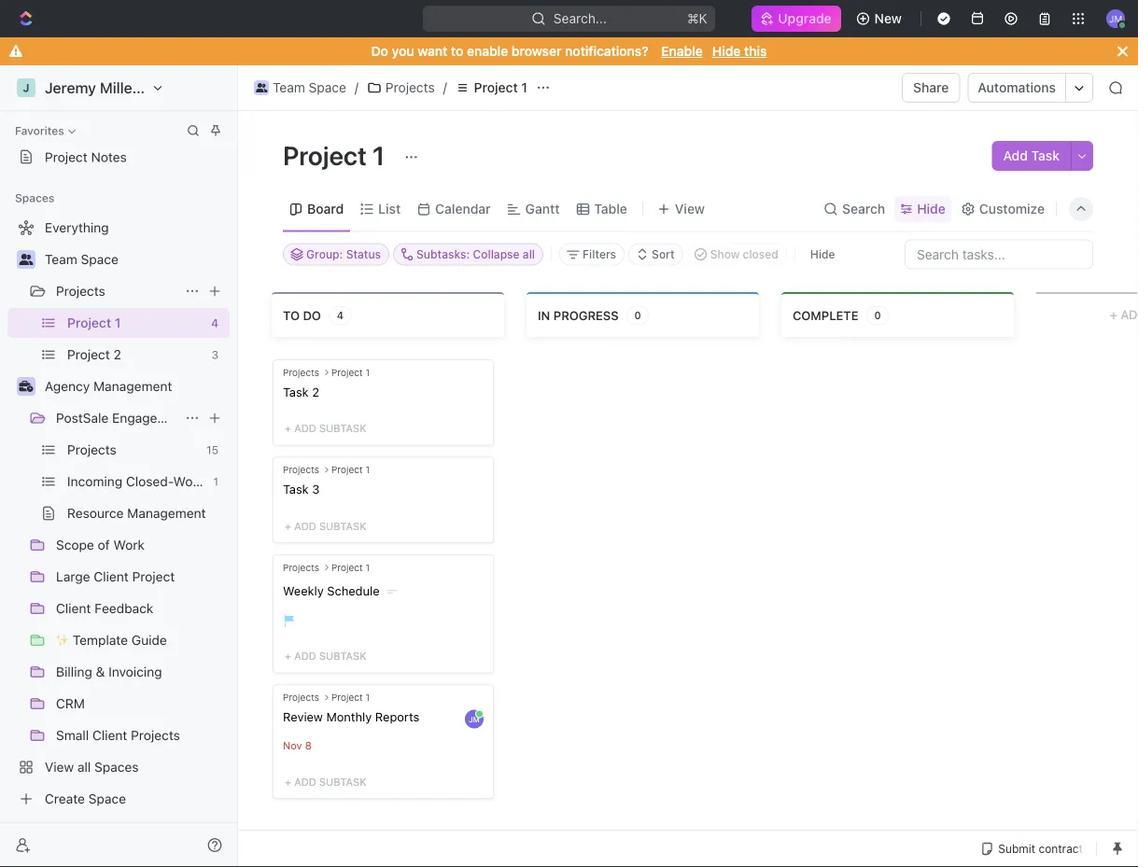 Task type: locate. For each thing, give the bounding box(es) containing it.
0 right "progress"
[[634, 309, 641, 321]]

agency management link
[[45, 372, 226, 401]]

business time image
[[19, 381, 33, 392]]

project 1 link down enable
[[451, 77, 532, 99]]

1 horizontal spatial all
[[523, 248, 535, 261]]

+ down task 3
[[285, 520, 291, 532]]

subtask down ‎task 2 on the left
[[319, 422, 366, 434]]

1 vertical spatial all
[[77, 759, 91, 775]]

hide right search
[[917, 201, 946, 217]]

2
[[113, 347, 121, 362], [312, 384, 319, 398]]

0 horizontal spatial view
[[45, 759, 74, 775]]

all right collapse
[[523, 248, 535, 261]]

enable
[[661, 43, 703, 59]]

+ down ‎task
[[285, 422, 291, 434]]

space
[[309, 80, 346, 95], [81, 252, 118, 267], [88, 791, 126, 807]]

team
[[273, 80, 305, 95], [45, 252, 77, 267]]

+
[[285, 422, 291, 434], [285, 520, 291, 532], [285, 650, 291, 662], [285, 775, 291, 787]]

1 horizontal spatial team
[[273, 80, 305, 95]]

2 horizontal spatial hide
[[917, 201, 946, 217]]

projects down everything
[[56, 283, 105, 299]]

gantt link
[[522, 196, 560, 222]]

+ add subtask down ‎task 2 on the left
[[285, 422, 366, 434]]

project 1 link up project 2 link
[[67, 308, 204, 338]]

projects link down everything link
[[56, 276, 177, 306]]

client feedback
[[56, 601, 153, 616]]

scope
[[56, 537, 94, 553]]

client up client feedback
[[94, 569, 129, 584]]

1 horizontal spatial 2
[[312, 384, 319, 398]]

projects link down you
[[362, 77, 439, 99]]

project 1
[[474, 80, 527, 95], [283, 140, 391, 170], [67, 315, 121, 330], [331, 366, 370, 377], [331, 464, 370, 475], [331, 562, 370, 572], [331, 692, 370, 702]]

everything
[[45, 220, 109, 235]]

add up review
[[294, 650, 316, 662]]

client inside "link"
[[92, 728, 127, 743]]

0 horizontal spatial team
[[45, 252, 77, 267]]

to
[[451, 43, 463, 59], [283, 308, 300, 322]]

1 horizontal spatial /
[[443, 80, 447, 95]]

jm button
[[1101, 4, 1131, 34], [463, 707, 485, 730]]

0 right 'complete'
[[874, 309, 881, 321]]

scope of work link
[[56, 530, 226, 560]]

0 horizontal spatial all
[[77, 759, 91, 775]]

view
[[675, 201, 705, 217], [45, 759, 74, 775]]

2 for ‎task 2
[[312, 384, 319, 398]]

jm
[[1109, 13, 1122, 24], [469, 714, 480, 723]]

1 vertical spatial projects link
[[56, 276, 177, 306]]

1 horizontal spatial jm button
[[1101, 4, 1131, 34]]

to left do
[[283, 308, 300, 322]]

0 vertical spatial 2
[[113, 347, 121, 362]]

do
[[371, 43, 388, 59]]

won
[[173, 474, 200, 489]]

0 horizontal spatial 4
[[211, 316, 218, 330]]

view button
[[651, 187, 711, 231]]

you
[[392, 43, 414, 59]]

progress
[[553, 308, 619, 322]]

1 0 from the left
[[634, 309, 641, 321]]

+ add subtask up review
[[285, 650, 366, 662]]

1 vertical spatial jm button
[[463, 707, 485, 730]]

1 horizontal spatial 4
[[337, 309, 344, 321]]

work
[[113, 537, 145, 553]]

0 vertical spatial jm
[[1109, 13, 1122, 24]]

0 horizontal spatial team space
[[45, 252, 118, 267]]

scope of work
[[56, 537, 145, 553]]

group:
[[306, 248, 343, 261]]

crm link
[[56, 689, 226, 719]]

jeremy
[[45, 79, 96, 97]]

2 vertical spatial space
[[88, 791, 126, 807]]

add down task 3
[[294, 520, 316, 532]]

notifications?
[[565, 43, 648, 59]]

0 horizontal spatial 0
[[634, 309, 641, 321]]

project
[[474, 80, 518, 95], [283, 140, 367, 170], [45, 149, 88, 165], [67, 315, 111, 330], [67, 347, 110, 362], [331, 366, 363, 377], [331, 464, 363, 475], [331, 562, 363, 572], [132, 569, 175, 584], [331, 692, 363, 702]]

2 + add subtask from the top
[[285, 520, 366, 532]]

1 vertical spatial 2
[[312, 384, 319, 398]]

of
[[98, 537, 110, 553]]

task right deals
[[283, 482, 309, 496]]

view all spaces link
[[7, 752, 226, 782]]

all
[[523, 248, 535, 261], [77, 759, 91, 775]]

1 horizontal spatial user group image
[[256, 83, 267, 92]]

0 horizontal spatial project 1 link
[[67, 308, 204, 338]]

add inside button
[[1003, 148, 1028, 163]]

0 vertical spatial view
[[675, 201, 705, 217]]

review monthly reports
[[283, 709, 419, 723]]

user group image inside team space link
[[256, 83, 267, 92]]

+ up review
[[285, 650, 291, 662]]

resource
[[67, 506, 124, 521]]

0 horizontal spatial user group image
[[19, 254, 33, 265]]

0 horizontal spatial 3
[[211, 348, 218, 361]]

resource management
[[67, 506, 206, 521]]

4 left to do
[[211, 316, 218, 330]]

hide inside button
[[810, 248, 835, 261]]

management down project 2 link
[[93, 379, 172, 394]]

task up customize
[[1031, 148, 1060, 163]]

view up create
[[45, 759, 74, 775]]

spaces down small client projects
[[94, 759, 139, 775]]

group: status
[[306, 248, 381, 261]]

view inside button
[[675, 201, 705, 217]]

1 vertical spatial jm
[[469, 714, 480, 723]]

resource management link
[[67, 499, 226, 528]]

subtask down monthly
[[319, 775, 366, 787]]

deals
[[204, 474, 237, 489]]

projects down crm link
[[131, 728, 180, 743]]

upgrade
[[778, 11, 831, 26]]

team space inside the sidebar navigation
[[45, 252, 118, 267]]

view all spaces
[[45, 759, 139, 775]]

projects down you
[[385, 80, 435, 95]]

2 up agency management
[[113, 347, 121, 362]]

project 1 link
[[451, 77, 532, 99], [67, 308, 204, 338]]

1 vertical spatial team
[[45, 252, 77, 267]]

0 vertical spatial all
[[523, 248, 535, 261]]

0 vertical spatial 3
[[211, 348, 218, 361]]

upgrade link
[[752, 6, 841, 32]]

0 for in progress
[[634, 309, 641, 321]]

0 vertical spatial spaces
[[15, 191, 54, 204]]

1 + add subtask from the top
[[285, 422, 366, 434]]

0 horizontal spatial 2
[[113, 347, 121, 362]]

0 horizontal spatial task
[[283, 482, 309, 496]]

spaces up everything
[[15, 191, 54, 204]]

&
[[96, 664, 105, 680]]

small client projects link
[[56, 721, 226, 751]]

1 vertical spatial hide
[[917, 201, 946, 217]]

2 vertical spatial projects link
[[67, 435, 199, 465]]

✨
[[56, 632, 69, 648]]

1 horizontal spatial view
[[675, 201, 705, 217]]

0 vertical spatial team space
[[273, 80, 346, 95]]

+ add subtask down task 3
[[285, 520, 366, 532]]

/
[[355, 80, 358, 95], [443, 80, 447, 95]]

1 vertical spatial management
[[127, 506, 206, 521]]

+ add subtask down 8
[[285, 775, 366, 787]]

1 horizontal spatial jm
[[1109, 13, 1122, 24]]

1 vertical spatial spaces
[[94, 759, 139, 775]]

project 2
[[67, 347, 121, 362]]

1 vertical spatial 3
[[312, 482, 320, 496]]

1 horizontal spatial team space link
[[249, 77, 351, 99]]

share
[[913, 80, 949, 95]]

tree containing everything
[[7, 213, 237, 814]]

2 right ‎task
[[312, 384, 319, 398]]

15
[[206, 443, 218, 457]]

1 + from the top
[[285, 422, 291, 434]]

template
[[73, 632, 128, 648]]

3 + add subtask from the top
[[285, 650, 366, 662]]

2 0 from the left
[[874, 309, 881, 321]]

guide
[[131, 632, 167, 648]]

projects up ‎task 2 on the left
[[283, 366, 319, 377]]

filters
[[583, 248, 616, 261]]

4
[[337, 309, 344, 321], [211, 316, 218, 330]]

1 vertical spatial team space
[[45, 252, 118, 267]]

tree inside the sidebar navigation
[[7, 213, 237, 814]]

✨ template guide
[[56, 632, 167, 648]]

0 horizontal spatial /
[[355, 80, 358, 95]]

4 right do
[[337, 309, 344, 321]]

0 horizontal spatial team space link
[[45, 245, 226, 274]]

4 + from the top
[[285, 775, 291, 787]]

user group image
[[256, 83, 267, 92], [19, 254, 33, 265]]

2 vertical spatial hide
[[810, 248, 835, 261]]

hide button
[[895, 196, 951, 222]]

billing
[[56, 664, 92, 680]]

1 vertical spatial user group image
[[19, 254, 33, 265]]

+ down nov
[[285, 775, 291, 787]]

2 inside tree
[[113, 347, 121, 362]]

1 vertical spatial to
[[283, 308, 300, 322]]

1 vertical spatial space
[[81, 252, 118, 267]]

0 vertical spatial to
[[451, 43, 463, 59]]

1 vertical spatial project 1 link
[[67, 308, 204, 338]]

projects link down postsale engagements link
[[67, 435, 199, 465]]

0 vertical spatial team space link
[[249, 77, 351, 99]]

client for large
[[94, 569, 129, 584]]

add
[[1003, 148, 1028, 163], [294, 422, 316, 434], [294, 520, 316, 532], [294, 650, 316, 662], [294, 775, 316, 787]]

4 subtask from the top
[[319, 775, 366, 787]]

view for view
[[675, 201, 705, 217]]

0 horizontal spatial spaces
[[15, 191, 54, 204]]

0 vertical spatial user group image
[[256, 83, 267, 92]]

1 vertical spatial team space link
[[45, 245, 226, 274]]

0 vertical spatial task
[[1031, 148, 1060, 163]]

share button
[[902, 73, 960, 103]]

1 horizontal spatial hide
[[810, 248, 835, 261]]

management down incoming closed-won deals link
[[127, 506, 206, 521]]

view for view all spaces
[[45, 759, 74, 775]]

2 vertical spatial client
[[92, 728, 127, 743]]

client down the large
[[56, 601, 91, 616]]

subtask down task 3
[[319, 520, 366, 532]]

everything link
[[7, 213, 226, 243]]

0 vertical spatial management
[[93, 379, 172, 394]]

team inside the sidebar navigation
[[45, 252, 77, 267]]

subtask up monthly
[[319, 650, 366, 662]]

tree
[[7, 213, 237, 814]]

nov 8
[[283, 739, 312, 751]]

hide left this
[[712, 43, 741, 59]]

to right want
[[451, 43, 463, 59]]

all up create space
[[77, 759, 91, 775]]

1 horizontal spatial 0
[[874, 309, 881, 321]]

1 horizontal spatial task
[[1031, 148, 1060, 163]]

1 subtask from the top
[[319, 422, 366, 434]]

0 horizontal spatial to
[[283, 308, 300, 322]]

0 horizontal spatial jm
[[469, 714, 480, 723]]

team space link
[[249, 77, 351, 99], [45, 245, 226, 274]]

0 horizontal spatial hide
[[712, 43, 741, 59]]

small
[[56, 728, 89, 743]]

incoming
[[67, 474, 122, 489]]

all inside tree
[[77, 759, 91, 775]]

client up view all spaces link
[[92, 728, 127, 743]]

add up customize
[[1003, 148, 1028, 163]]

hide down search button
[[810, 248, 835, 261]]

0 vertical spatial jm button
[[1101, 4, 1131, 34]]

0 vertical spatial client
[[94, 569, 129, 584]]

1
[[521, 80, 527, 95], [372, 140, 385, 170], [115, 315, 121, 330], [365, 366, 370, 377], [365, 464, 370, 475], [213, 475, 218, 488], [365, 562, 370, 572], [365, 692, 370, 702]]

1 horizontal spatial to
[[451, 43, 463, 59]]

view inside the sidebar navigation
[[45, 759, 74, 775]]

view up "sort" dropdown button
[[675, 201, 705, 217]]

1 / from the left
[[355, 80, 358, 95]]

1 horizontal spatial 3
[[312, 482, 320, 496]]

large client project
[[56, 569, 175, 584]]

board
[[307, 201, 344, 217]]

1 vertical spatial view
[[45, 759, 74, 775]]

1 horizontal spatial project 1 link
[[451, 77, 532, 99]]

project 1 link inside the sidebar navigation
[[67, 308, 204, 338]]



Task type: describe. For each thing, give the bounding box(es) containing it.
projects up weekly on the left of the page
[[283, 562, 319, 572]]

to do
[[283, 308, 321, 322]]

3 inside tree
[[211, 348, 218, 361]]

list link
[[375, 196, 401, 222]]

2 for project 2
[[113, 347, 121, 362]]

miller's
[[100, 79, 150, 97]]

add task
[[1003, 148, 1060, 163]]

jeremy miller's workspace
[[45, 79, 231, 97]]

postsale engagements
[[56, 410, 195, 426]]

show
[[710, 248, 740, 261]]

this
[[744, 43, 767, 59]]

postsale
[[56, 410, 109, 426]]

weekly
[[283, 584, 324, 598]]

management for resource management
[[127, 506, 206, 521]]

want
[[418, 43, 447, 59]]

add down nov 8 dropdown button
[[294, 775, 316, 787]]

gantt
[[525, 201, 560, 217]]

task 3
[[283, 482, 320, 496]]

complete
[[793, 308, 858, 322]]

show closed
[[710, 248, 778, 261]]

1 horizontal spatial team space
[[273, 80, 346, 95]]

agency
[[45, 379, 90, 394]]

in progress
[[538, 308, 619, 322]]

2 + from the top
[[285, 520, 291, 532]]

‎task 2
[[283, 384, 319, 398]]

0 vertical spatial projects link
[[362, 77, 439, 99]]

collapse
[[473, 248, 520, 261]]

Search tasks... text field
[[906, 240, 1092, 268]]

1 vertical spatial task
[[283, 482, 309, 496]]

0 vertical spatial project 1 link
[[451, 77, 532, 99]]

reports
[[375, 709, 419, 723]]

3 + from the top
[[285, 650, 291, 662]]

1 horizontal spatial spaces
[[94, 759, 139, 775]]

tara shultz's workspace, , element
[[17, 78, 35, 97]]

0 horizontal spatial jm button
[[463, 707, 485, 730]]

feedback
[[94, 601, 153, 616]]

list
[[378, 201, 401, 217]]

0 for complete
[[874, 309, 881, 321]]

notes
[[91, 149, 127, 165]]

0 vertical spatial space
[[309, 80, 346, 95]]

large
[[56, 569, 90, 584]]

3 subtask from the top
[[319, 650, 366, 662]]

projects inside "link"
[[131, 728, 180, 743]]

projects up review
[[283, 692, 319, 702]]

new
[[874, 11, 902, 26]]

client for small
[[92, 728, 127, 743]]

search...
[[554, 11, 607, 26]]

hide button
[[803, 243, 843, 266]]

1 vertical spatial client
[[56, 601, 91, 616]]

2 / from the left
[[443, 80, 447, 95]]

project 1 inside the sidebar navigation
[[67, 315, 121, 330]]

subtasks: collapse all
[[416, 248, 535, 261]]

nov 8 button
[[283, 739, 316, 754]]

0 vertical spatial hide
[[712, 43, 741, 59]]

create
[[45, 791, 85, 807]]

customize button
[[955, 196, 1050, 222]]

jm for the leftmost 'jm' dropdown button
[[469, 714, 480, 723]]

0 vertical spatial team
[[273, 80, 305, 95]]

hide inside dropdown button
[[917, 201, 946, 217]]

project notes link
[[7, 142, 230, 172]]

sort
[[652, 248, 675, 261]]

4 inside tree
[[211, 316, 218, 330]]

project notes
[[45, 149, 127, 165]]

do
[[303, 308, 321, 322]]

small client projects
[[56, 728, 180, 743]]

table
[[594, 201, 627, 217]]

search
[[842, 201, 885, 217]]

create space link
[[7, 784, 226, 814]]

add down ‎task 2 on the left
[[294, 422, 316, 434]]

calendar
[[435, 201, 491, 217]]

browser
[[512, 43, 562, 59]]

task inside add task button
[[1031, 148, 1060, 163]]

sort button
[[628, 243, 683, 266]]

incoming closed-won deals link
[[67, 467, 237, 497]]

projects up incoming
[[67, 442, 116, 457]]

review
[[283, 709, 323, 723]]

nov
[[283, 739, 302, 751]]

schedule
[[327, 584, 380, 598]]

⌘k
[[687, 11, 708, 26]]

2 subtask from the top
[[319, 520, 366, 532]]

sidebar navigation
[[0, 65, 242, 867]]

client feedback link
[[56, 594, 226, 624]]

closed-
[[126, 474, 173, 489]]

search button
[[818, 196, 891, 222]]

incoming closed-won deals
[[67, 474, 237, 489]]

crm
[[56, 696, 85, 711]]

monthly
[[326, 709, 372, 723]]

automations button
[[969, 74, 1065, 102]]

projects up task 3
[[283, 464, 319, 475]]

user group image inside tree
[[19, 254, 33, 265]]

j
[[23, 81, 30, 94]]

jm for rightmost 'jm' dropdown button
[[1109, 13, 1122, 24]]

in
[[538, 308, 550, 322]]

filters button
[[559, 243, 625, 266]]

postsale engagements link
[[56, 403, 195, 433]]

‎task
[[283, 384, 309, 398]]

enable
[[467, 43, 508, 59]]

create space
[[45, 791, 126, 807]]

4 + add subtask from the top
[[285, 775, 366, 787]]

view button
[[651, 196, 711, 222]]

calendar link
[[431, 196, 491, 222]]

✨ template guide link
[[56, 625, 226, 655]]

automations
[[978, 80, 1056, 95]]

add task button
[[992, 141, 1071, 171]]

billing & invoicing link
[[56, 657, 226, 687]]

invoicing
[[109, 664, 162, 680]]

management for agency management
[[93, 379, 172, 394]]

workspace
[[154, 79, 231, 97]]

do you want to enable browser notifications? enable hide this
[[371, 43, 767, 59]]

engagements
[[112, 410, 195, 426]]

favorites
[[15, 124, 64, 137]]



Task type: vqa. For each thing, say whether or not it's contained in the screenshot.
less
no



